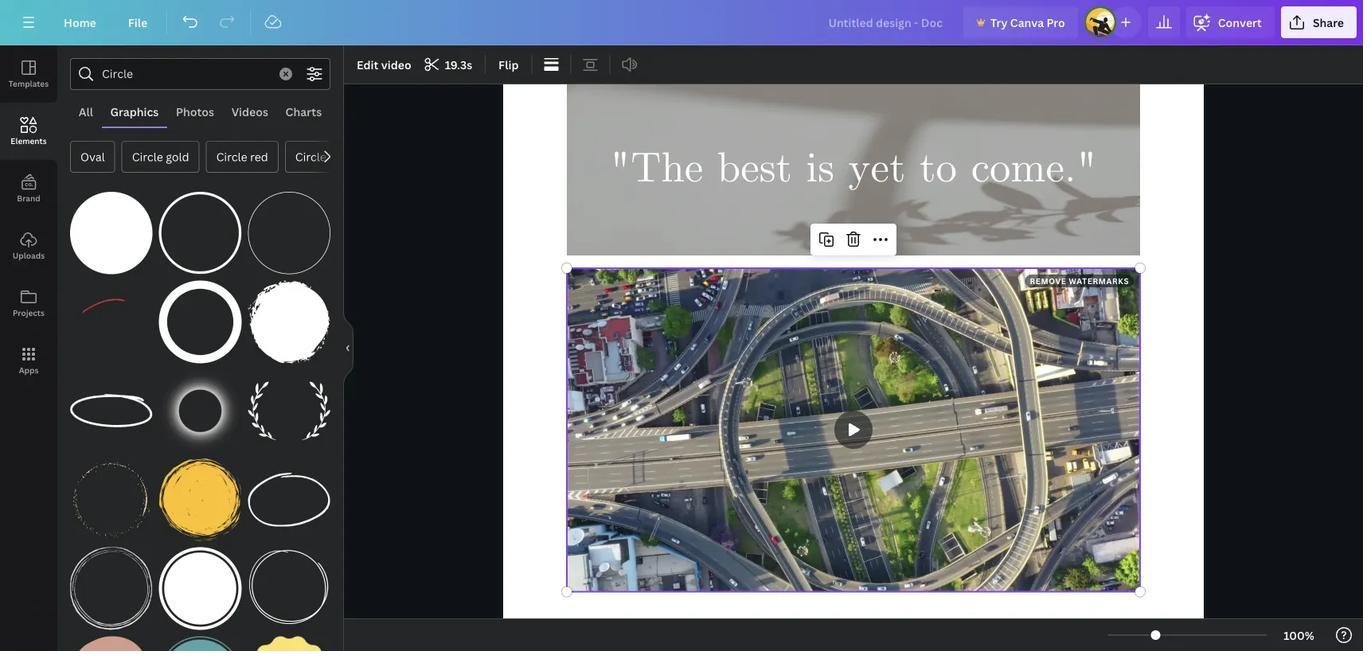 Task type: vqa. For each thing, say whether or not it's contained in the screenshot.
'Hide' image
yes



Task type: locate. For each thing, give the bounding box(es) containing it.
share
[[1313, 15, 1345, 30]]

group
[[70, 182, 153, 275], [159, 182, 242, 275], [248, 182, 331, 275], [70, 271, 153, 363], [159, 271, 242, 363], [248, 271, 331, 363], [159, 360, 242, 452], [248, 360, 331, 452], [70, 449, 153, 541], [159, 449, 242, 541], [248, 459, 331, 541], [70, 538, 153, 630], [159, 538, 242, 630], [248, 538, 331, 630], [70, 627, 153, 652], [159, 627, 242, 652], [248, 627, 331, 652]]

wiggly circle image
[[248, 637, 331, 652]]

edit
[[357, 57, 379, 72]]

convert button
[[1187, 6, 1275, 38]]

1 circle from the left
[[132, 149, 163, 164]]

edit video
[[357, 57, 412, 72]]

circle left red
[[216, 149, 247, 164]]

is
[[807, 142, 835, 197]]

2 horizontal spatial circle
[[295, 149, 326, 164]]

canva
[[1011, 15, 1044, 30]]

100% button
[[1274, 623, 1325, 648]]

templates button
[[0, 45, 57, 103]]

2 circle from the left
[[216, 149, 247, 164]]

uploads button
[[0, 217, 57, 275]]

1 vertical spatial circle image
[[159, 548, 242, 630]]

3 circle from the left
[[295, 149, 326, 164]]

flip button
[[492, 52, 525, 77]]

classy circle image
[[159, 637, 242, 652]]

charts button
[[277, 96, 331, 127]]

share button
[[1282, 6, 1357, 38]]

red
[[250, 149, 268, 164]]

elements button
[[0, 103, 57, 160]]

circle image
[[248, 370, 331, 452], [159, 548, 242, 630]]

0 horizontal spatial circle image
[[159, 548, 242, 630]]

edit video button
[[350, 52, 418, 77]]

circle gold button
[[122, 141, 200, 173]]

circle for circle outline
[[295, 149, 326, 164]]

0 vertical spatial circle image
[[248, 370, 331, 452]]

templates
[[9, 78, 49, 89]]

convert
[[1219, 15, 1262, 30]]

photos button
[[167, 96, 223, 127]]

0 horizontal spatial circle
[[132, 149, 163, 164]]

main menu bar
[[0, 0, 1364, 45]]

video
[[381, 57, 412, 72]]

circle left outline
[[295, 149, 326, 164]]

hide image
[[343, 310, 354, 387]]

1 horizontal spatial circle
[[216, 149, 247, 164]]

graphics button
[[102, 96, 167, 127]]

circle left gold
[[132, 149, 163, 164]]

best
[[718, 142, 793, 197]]

Search elements search field
[[102, 59, 270, 89]]

to
[[920, 142, 957, 197]]

come."
[[971, 142, 1098, 197]]

circle gold
[[132, 149, 189, 164]]

circle red
[[216, 149, 268, 164]]

circle
[[132, 149, 163, 164], [216, 149, 247, 164], [295, 149, 326, 164]]



Task type: describe. For each thing, give the bounding box(es) containing it.
elements
[[11, 135, 47, 146]]

circle red button
[[206, 141, 279, 173]]

all button
[[70, 96, 102, 127]]

circle outline button
[[285, 141, 377, 173]]

oval button
[[70, 141, 115, 173]]

remove
[[1030, 276, 1067, 286]]

try canva pro button
[[964, 6, 1078, 38]]

outline
[[329, 149, 367, 164]]

graphics
[[110, 104, 159, 119]]

projects button
[[0, 275, 57, 332]]

circle outline
[[295, 149, 367, 164]]

remove watermarks
[[1030, 276, 1130, 286]]

side panel tab list
[[0, 45, 57, 390]]

home link
[[51, 6, 109, 38]]

19.3s
[[445, 57, 472, 72]]

try
[[991, 15, 1008, 30]]

file button
[[115, 6, 160, 38]]

videos button
[[223, 96, 277, 127]]

all
[[79, 104, 93, 119]]

gold
[[166, 149, 189, 164]]

apps button
[[0, 332, 57, 390]]

file
[[128, 15, 148, 30]]

oval
[[80, 149, 105, 164]]

watermarks
[[1069, 276, 1130, 286]]

100%
[[1284, 628, 1315, 643]]

white circle vector image
[[70, 192, 153, 275]]

yet
[[849, 142, 906, 197]]

circle for circle gold
[[132, 149, 163, 164]]

uploads
[[13, 250, 45, 261]]

flip
[[499, 57, 519, 72]]

brand button
[[0, 160, 57, 217]]

videos
[[232, 104, 268, 119]]

1 horizontal spatial circle image
[[248, 370, 331, 452]]

brand
[[17, 193, 40, 204]]

circle for circle red
[[216, 149, 247, 164]]

"the best is yet to come."
[[610, 142, 1098, 197]]

pro
[[1047, 15, 1066, 30]]

circle outline rough pencil image
[[248, 459, 331, 541]]

abstract circle image
[[70, 637, 153, 652]]

projects
[[13, 307, 45, 318]]

photos
[[176, 104, 214, 119]]

try canva pro
[[991, 15, 1066, 30]]

charts
[[286, 104, 322, 119]]

apps
[[19, 365, 39, 376]]

circle grunge stamp image
[[159, 459, 242, 541]]

home
[[64, 15, 96, 30]]

Design title text field
[[816, 6, 957, 38]]

19.3s button
[[420, 52, 479, 77]]

remove watermarks button
[[1025, 275, 1134, 288]]

"the
[[610, 142, 704, 197]]



